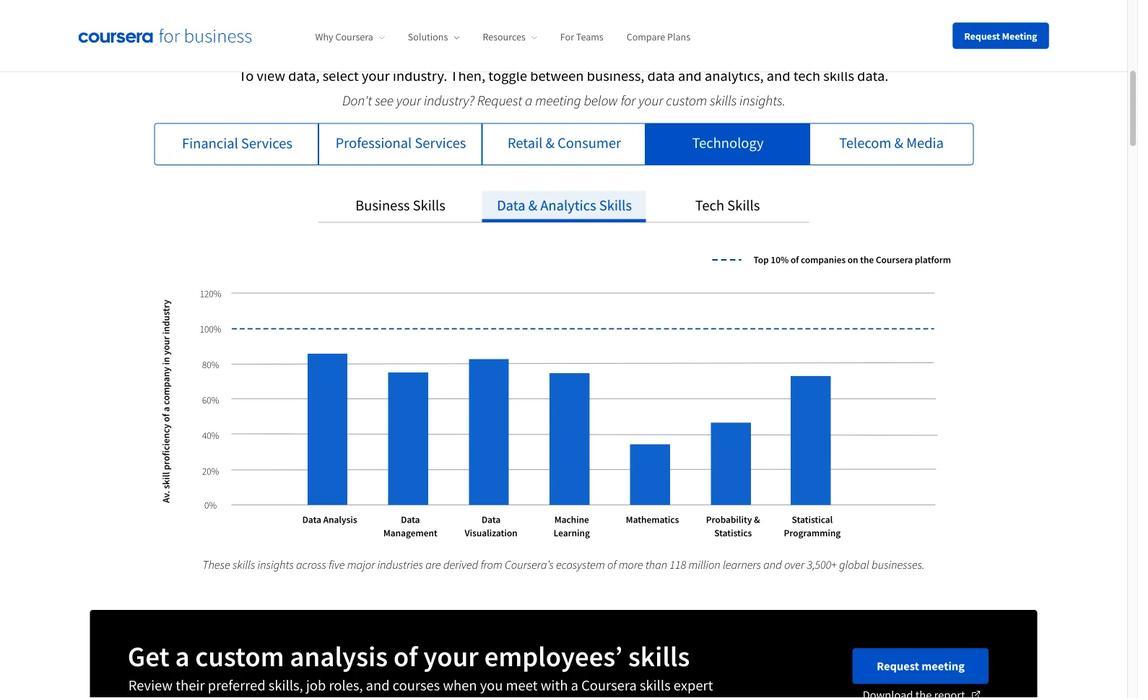 Task type: vqa. For each thing, say whether or not it's contained in the screenshot.
money
no



Task type: describe. For each thing, give the bounding box(es) containing it.
why
[[315, 30, 333, 43]]

coursera
[[335, 30, 373, 43]]

request meeting
[[964, 29, 1038, 42]]

teams
[[576, 30, 604, 43]]

request
[[964, 29, 1000, 42]]

request meeting button
[[953, 23, 1049, 49]]

compare plans
[[627, 30, 691, 43]]

plans
[[667, 30, 691, 43]]

solutions link
[[408, 30, 460, 43]]

compare
[[627, 30, 665, 43]]

for teams
[[560, 30, 604, 43]]

why coursera
[[315, 30, 373, 43]]

compare plans link
[[627, 30, 691, 43]]



Task type: locate. For each thing, give the bounding box(es) containing it.
coursera for business image
[[78, 28, 252, 43]]

meeting
[[1002, 29, 1038, 42]]

solutions
[[408, 30, 448, 43]]

resources
[[483, 30, 526, 43]]

for teams link
[[560, 30, 604, 43]]

why coursera link
[[315, 30, 385, 43]]

resources link
[[483, 30, 537, 43]]

for
[[560, 30, 574, 43]]



